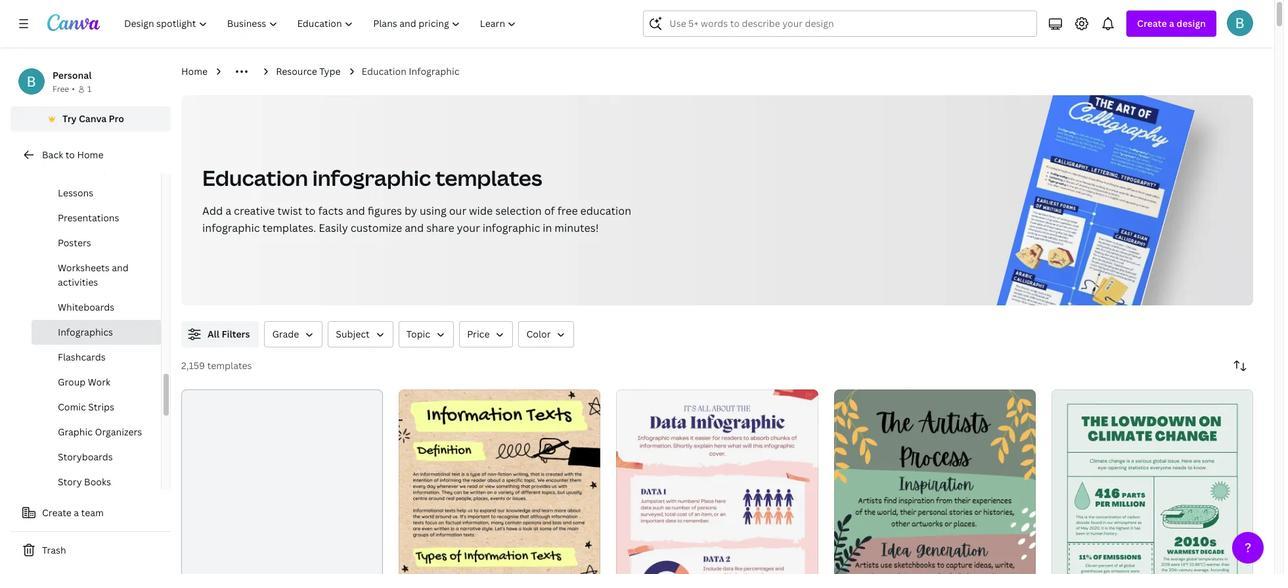 Task type: locate. For each thing, give the bounding box(es) containing it.
a inside dropdown button
[[1169, 17, 1174, 30]]

infographic down selection
[[483, 221, 540, 235]]

1 vertical spatial and
[[405, 221, 424, 235]]

trash link
[[11, 537, 171, 564]]

1 horizontal spatial a
[[225, 204, 231, 218]]

None search field
[[643, 11, 1037, 37]]

1 vertical spatial create
[[42, 506, 72, 519]]

templates
[[435, 164, 542, 192], [207, 359, 252, 372]]

0 vertical spatial home
[[181, 65, 208, 78]]

a
[[1169, 17, 1174, 30], [225, 204, 231, 218], [74, 506, 79, 519]]

and down posters link
[[112, 261, 129, 274]]

lessons link
[[32, 181, 161, 206]]

2 horizontal spatial a
[[1169, 17, 1174, 30]]

whiteboards
[[58, 301, 114, 313]]

resource down back to home
[[55, 162, 96, 174]]

our
[[449, 204, 466, 218]]

create inside button
[[42, 506, 72, 519]]

1 vertical spatial a
[[225, 204, 231, 218]]

templates up wide
[[435, 164, 542, 192]]

story books
[[58, 476, 111, 488]]

try canva pro
[[62, 112, 124, 125]]

to right twist
[[305, 204, 316, 218]]

resource type button
[[50, 156, 153, 181]]

try
[[62, 112, 77, 125]]

resource down the top level navigation element
[[276, 65, 317, 78]]

add
[[202, 204, 223, 218]]

1 horizontal spatial type
[[319, 65, 341, 78]]

1 vertical spatial type
[[99, 162, 120, 174]]

2 horizontal spatial infographic
[[483, 221, 540, 235]]

comic strips
[[58, 401, 114, 413]]

0 vertical spatial a
[[1169, 17, 1174, 30]]

storyboards link
[[32, 445, 161, 470]]

graphic organizers
[[58, 426, 142, 438]]

and down by
[[405, 221, 424, 235]]

Sort by button
[[1227, 353, 1253, 379]]

home
[[181, 65, 208, 78], [77, 148, 103, 161]]

grade
[[272, 328, 299, 340]]

0 horizontal spatial a
[[74, 506, 79, 519]]

0 horizontal spatial type
[[99, 162, 120, 174]]

1 vertical spatial to
[[305, 204, 316, 218]]

0 vertical spatial to
[[65, 148, 75, 161]]

education left infographic
[[362, 65, 406, 78]]

education
[[580, 204, 631, 218]]

back to home
[[42, 148, 103, 161]]

resource type down the top level navigation element
[[276, 65, 341, 78]]

a left design
[[1169, 17, 1174, 30]]

0 horizontal spatial resource
[[55, 162, 96, 174]]

posters
[[58, 236, 91, 249]]

home link
[[181, 64, 208, 79]]

to right "back"
[[65, 148, 75, 161]]

education for education infographic templates
[[202, 164, 308, 192]]

creative
[[234, 204, 275, 218]]

and inside worksheets and activities
[[112, 261, 129, 274]]

and
[[346, 204, 365, 218], [405, 221, 424, 235], [112, 261, 129, 274]]

home inside back to home link
[[77, 148, 103, 161]]

a inside button
[[74, 506, 79, 519]]

2 horizontal spatial and
[[405, 221, 424, 235]]

0 vertical spatial create
[[1137, 17, 1167, 30]]

1 horizontal spatial create
[[1137, 17, 1167, 30]]

create a team button
[[11, 500, 171, 526]]

education infographic templates image
[[982, 71, 1195, 396], [973, 95, 1253, 305]]

create
[[1137, 17, 1167, 30], [42, 506, 72, 519]]

create a team
[[42, 506, 104, 519]]

education infographic
[[362, 65, 459, 78]]

subject button
[[328, 321, 393, 347]]

to
[[65, 148, 75, 161], [305, 204, 316, 218]]

trash
[[42, 544, 66, 556]]

infographic up figures
[[312, 164, 431, 192]]

pink and blue collage scrapbook data infographic image
[[616, 389, 818, 574]]

infographic down add
[[202, 221, 260, 235]]

a left the team
[[74, 506, 79, 519]]

pro
[[109, 112, 124, 125]]

and right facts
[[346, 204, 365, 218]]

create a design
[[1137, 17, 1206, 30]]

lessons
[[58, 187, 93, 199]]

a for design
[[1169, 17, 1174, 30]]

canva
[[79, 112, 107, 125]]

0 horizontal spatial create
[[42, 506, 72, 519]]

flashcards link
[[32, 345, 161, 370]]

infographic
[[312, 164, 431, 192], [202, 221, 260, 235], [483, 221, 540, 235]]

posters link
[[32, 231, 161, 255]]

type
[[319, 65, 341, 78], [99, 162, 120, 174]]

free
[[53, 83, 69, 95]]

brad klo image
[[1227, 10, 1253, 36]]

0 horizontal spatial and
[[112, 261, 129, 274]]

resource type down back to home
[[55, 162, 120, 174]]

worksheets and activities
[[58, 261, 129, 288]]

topic
[[406, 328, 430, 340]]

a for team
[[74, 506, 79, 519]]

story books link
[[32, 470, 161, 495]]

1
[[87, 83, 91, 95]]

1 horizontal spatial home
[[181, 65, 208, 78]]

0 vertical spatial education
[[362, 65, 406, 78]]

2 vertical spatial a
[[74, 506, 79, 519]]

a right add
[[225, 204, 231, 218]]

free
[[557, 204, 578, 218]]

create inside dropdown button
[[1137, 17, 1167, 30]]

back
[[42, 148, 63, 161]]

wide
[[469, 204, 493, 218]]

education
[[362, 65, 406, 78], [202, 164, 308, 192]]

1 horizontal spatial to
[[305, 204, 316, 218]]

0 vertical spatial templates
[[435, 164, 542, 192]]

all filters
[[208, 328, 250, 340]]

1 vertical spatial resource
[[55, 162, 96, 174]]

green lined climate change environment infographic image
[[1051, 389, 1253, 574]]

0 vertical spatial type
[[319, 65, 341, 78]]

0 horizontal spatial to
[[65, 148, 75, 161]]

1 vertical spatial education
[[202, 164, 308, 192]]

a for creative
[[225, 204, 231, 218]]

create for create a design
[[1137, 17, 1167, 30]]

1 horizontal spatial resource type
[[276, 65, 341, 78]]

Search search field
[[670, 11, 1029, 36]]

whiteboards link
[[32, 295, 161, 320]]

1 horizontal spatial and
[[346, 204, 365, 218]]

price button
[[459, 321, 513, 347]]

create left design
[[1137, 17, 1167, 30]]

2 vertical spatial and
[[112, 261, 129, 274]]

0 horizontal spatial home
[[77, 148, 103, 161]]

1 horizontal spatial education
[[362, 65, 406, 78]]

free •
[[53, 83, 75, 95]]

figures
[[368, 204, 402, 218]]

templates down the all filters
[[207, 359, 252, 372]]

infographics
[[58, 326, 113, 338]]

story
[[58, 476, 82, 488]]

topic button
[[399, 321, 454, 347]]

create down story
[[42, 506, 72, 519]]

type down the top level navigation element
[[319, 65, 341, 78]]

color
[[526, 328, 551, 340]]

1 vertical spatial resource type
[[55, 162, 120, 174]]

0 vertical spatial and
[[346, 204, 365, 218]]

work
[[88, 376, 110, 388]]

0 vertical spatial resource type
[[276, 65, 341, 78]]

of
[[544, 204, 555, 218]]

presentations link
[[32, 206, 161, 231]]

0 horizontal spatial resource type
[[55, 162, 120, 174]]

type up lessons link
[[99, 162, 120, 174]]

resource type
[[276, 65, 341, 78], [55, 162, 120, 174]]

worksheets
[[58, 261, 110, 274]]

selection
[[495, 204, 542, 218]]

0 vertical spatial resource
[[276, 65, 317, 78]]

education up creative
[[202, 164, 308, 192]]

1 vertical spatial home
[[77, 148, 103, 161]]

organizers
[[95, 426, 142, 438]]

a inside add a creative twist to facts and figures by using our wide selection of free education infographic templates. easily customize and share your infographic in minutes!
[[225, 204, 231, 218]]

0 horizontal spatial education
[[202, 164, 308, 192]]

top level navigation element
[[116, 11, 528, 37]]

resource
[[276, 65, 317, 78], [55, 162, 96, 174]]

1 vertical spatial templates
[[207, 359, 252, 372]]



Task type: vqa. For each thing, say whether or not it's contained in the screenshot.
topmost a
yes



Task type: describe. For each thing, give the bounding box(es) containing it.
comic strips link
[[32, 395, 161, 420]]

filters
[[222, 328, 250, 340]]

worksheets and activities link
[[32, 255, 161, 295]]

price
[[467, 328, 490, 340]]

try canva pro button
[[11, 106, 171, 131]]

infographic
[[409, 65, 459, 78]]

activities
[[58, 276, 98, 288]]

graphic organizers link
[[32, 420, 161, 445]]

flashcards
[[58, 351, 106, 363]]

create a design button
[[1127, 11, 1216, 37]]

share
[[426, 221, 454, 235]]

by
[[405, 204, 417, 218]]

group
[[58, 376, 86, 388]]

easily
[[319, 221, 348, 235]]

color button
[[518, 321, 574, 347]]

group work link
[[32, 370, 161, 395]]

books
[[84, 476, 111, 488]]

•
[[72, 83, 75, 95]]

to inside add a creative twist to facts and figures by using our wide selection of free education infographic templates. easily customize and share your infographic in minutes!
[[305, 204, 316, 218]]

using
[[420, 204, 446, 218]]

education infographic templates
[[202, 164, 542, 192]]

customize
[[351, 221, 402, 235]]

resource type inside button
[[55, 162, 120, 174]]

your
[[457, 221, 480, 235]]

twist
[[277, 204, 302, 218]]

group work
[[58, 376, 110, 388]]

add a creative twist to facts and figures by using our wide selection of free education infographic templates. easily customize and share your infographic in minutes!
[[202, 204, 631, 235]]

0 horizontal spatial templates
[[207, 359, 252, 372]]

graphic
[[58, 426, 93, 438]]

back to home link
[[11, 142, 171, 168]]

personal
[[53, 69, 92, 81]]

2,159
[[181, 359, 205, 372]]

1 horizontal spatial resource
[[276, 65, 317, 78]]

strips
[[88, 401, 114, 413]]

1 horizontal spatial infographic
[[312, 164, 431, 192]]

storyboards
[[58, 451, 113, 463]]

all filters button
[[181, 321, 259, 347]]

grade button
[[264, 321, 323, 347]]

0 horizontal spatial infographic
[[202, 221, 260, 235]]

1 horizontal spatial templates
[[435, 164, 542, 192]]

information texts in english infographic natural fluro cardboard doodle style image
[[399, 389, 601, 574]]

type inside button
[[99, 162, 120, 174]]

education for education infographic
[[362, 65, 406, 78]]

minutes!
[[555, 221, 599, 235]]

presentations
[[58, 211, 119, 224]]

comic
[[58, 401, 86, 413]]

team
[[81, 506, 104, 519]]

create for create a team
[[42, 506, 72, 519]]

subject
[[336, 328, 370, 340]]

templates.
[[262, 221, 316, 235]]

design
[[1177, 17, 1206, 30]]

facts
[[318, 204, 343, 218]]

the artists process education infographic in olive ochre abstract nature style image
[[834, 389, 1036, 574]]

in
[[543, 221, 552, 235]]

resource inside button
[[55, 162, 96, 174]]

2,159 templates
[[181, 359, 252, 372]]

all
[[208, 328, 219, 340]]



